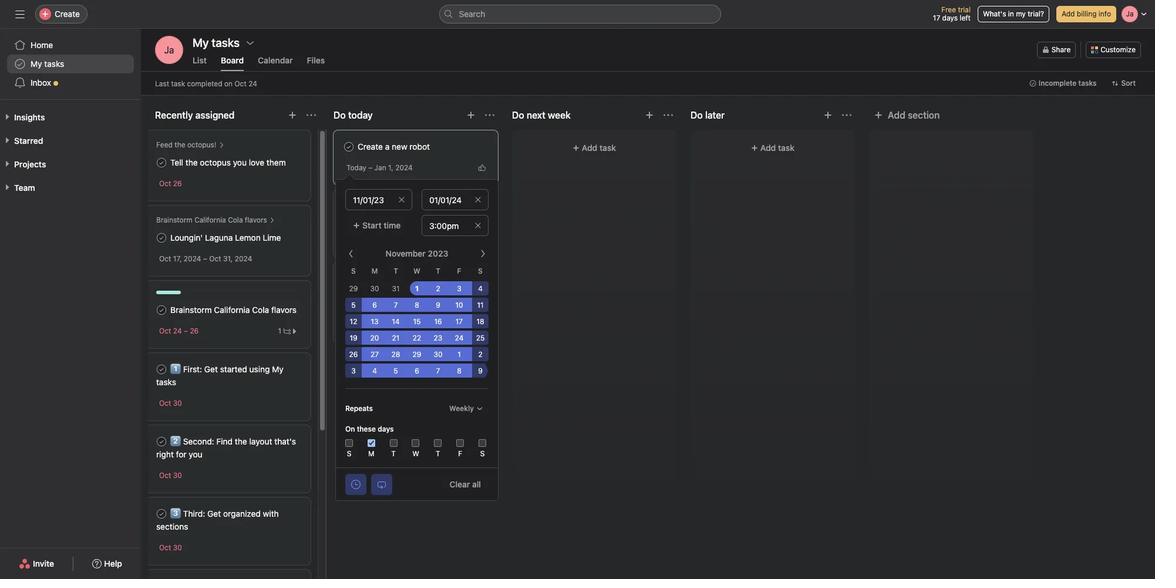 Task type: locate. For each thing, give the bounding box(es) containing it.
1 vertical spatial get
[[207, 509, 221, 519]]

brainstorm up loungin'
[[156, 216, 193, 224]]

28
[[392, 350, 400, 359]]

26 down 19
[[349, 350, 358, 359]]

1 horizontal spatial more section actions image
[[485, 110, 495, 120]]

1 vertical spatial 26
[[190, 327, 199, 336]]

get inside 3️⃣ third: get organized with sections
[[207, 509, 221, 519]]

completed checkbox for loungin' laguna lemon lime
[[155, 231, 169, 245]]

completed image up today
[[342, 140, 356, 154]]

2 horizontal spatial 24
[[455, 334, 464, 343]]

oct down sections
[[159, 544, 171, 552]]

t checkbox right w checkbox on the bottom of page
[[434, 440, 442, 447]]

1 vertical spatial with
[[263, 509, 279, 519]]

1 vertical spatial m
[[368, 450, 375, 458]]

0 vertical spatial 8
[[415, 301, 419, 310]]

oct 30 button down right
[[159, 471, 182, 480]]

laguna
[[205, 233, 233, 243]]

tasks inside dropdown button
[[1079, 79, 1097, 88]]

2️⃣ second: find the layout that's right for you
[[156, 437, 296, 460]]

create up the home 'link'
[[55, 9, 80, 19]]

what's
[[984, 9, 1007, 18]]

30 down 1️⃣
[[173, 399, 182, 408]]

9 up weekly dropdown button on the left bottom of the page
[[478, 367, 483, 375]]

completed checkbox up today
[[342, 140, 356, 154]]

last
[[155, 79, 169, 88]]

starred button
[[0, 135, 43, 147]]

my up inbox
[[31, 59, 42, 69]]

completed image for tell the octopus you love them
[[155, 156, 169, 170]]

create for create
[[55, 9, 80, 19]]

incomplete tasks
[[1039, 79, 1097, 88]]

1 vertical spatial 2
[[479, 350, 483, 359]]

1 button
[[275, 325, 301, 337]]

0 horizontal spatial find
[[217, 437, 233, 447]]

add section
[[888, 110, 940, 120]]

completed checkbox for create a new robot
[[342, 140, 356, 154]]

completed image
[[342, 140, 356, 154], [155, 363, 169, 377]]

oct 30 button
[[159, 399, 182, 408], [159, 471, 182, 480], [159, 544, 182, 552]]

tasks inside global element
[[44, 59, 64, 69]]

26 down tell in the top of the page
[[173, 179, 182, 188]]

9
[[436, 301, 441, 310], [478, 367, 483, 375]]

2 left marketing
[[436, 284, 440, 293]]

next month image
[[478, 249, 488, 259]]

completed image left 1️⃣
[[155, 363, 169, 377]]

more section actions image for do later
[[843, 110, 852, 120]]

completed image up right
[[155, 435, 169, 449]]

completed checkbox left loungin'
[[155, 231, 169, 245]]

add task image for do today
[[467, 110, 476, 120]]

7 down meeting
[[394, 301, 398, 310]]

w down november 2023
[[414, 267, 421, 276]]

the left layout
[[235, 437, 247, 447]]

tasks for incomplete tasks
[[1079, 79, 1097, 88]]

more section actions image for recently assigned
[[307, 110, 316, 120]]

the right feed
[[175, 140, 185, 149]]

november 2023 button
[[378, 243, 468, 264]]

california down 31,
[[214, 305, 250, 315]]

25 down 18
[[476, 334, 485, 343]]

w down w checkbox on the bottom of page
[[413, 450, 419, 458]]

0 horizontal spatial t checkbox
[[390, 440, 398, 447]]

0 horizontal spatial 1
[[278, 326, 281, 335]]

get
[[204, 364, 218, 374], [207, 509, 221, 519]]

find right 'second:'
[[217, 437, 233, 447]]

completed image for 2️⃣ second: find the layout that's right for you
[[155, 435, 169, 449]]

for
[[176, 450, 187, 460]]

completed image for loungin' laguna lemon lime
[[155, 231, 169, 245]]

inbox
[[31, 78, 51, 88]]

1 horizontal spatial 17
[[934, 14, 941, 22]]

0 vertical spatial 27
[[377, 321, 386, 330]]

invite button
[[11, 554, 62, 575]]

days left left
[[943, 14, 958, 22]]

0 horizontal spatial 25
[[361, 321, 369, 330]]

invite
[[33, 559, 54, 569]]

add task image for do next week
[[645, 110, 655, 120]]

add task image for do later
[[824, 110, 833, 120]]

27
[[377, 321, 386, 330], [371, 350, 379, 359]]

meeting
[[383, 286, 413, 296]]

1 oct 30 from the top
[[159, 399, 182, 408]]

create
[[55, 9, 80, 19], [358, 142, 383, 152]]

completed image up oct 24 – 26 at the left bottom of the page
[[155, 303, 169, 317]]

1 vertical spatial 7
[[436, 367, 440, 375]]

the left marketing
[[434, 286, 446, 296]]

search button
[[439, 5, 721, 24]]

1 horizontal spatial flavors
[[271, 305, 297, 315]]

27 down 20
[[371, 350, 379, 359]]

24 up 1️⃣
[[173, 327, 182, 336]]

1 vertical spatial completed image
[[155, 363, 169, 377]]

3 add task image from the left
[[645, 110, 655, 120]]

25 left 13
[[361, 321, 369, 330]]

days
[[943, 14, 958, 22], [378, 425, 394, 434]]

oct down tell in the top of the page
[[159, 179, 171, 188]]

1 horizontal spatial 8
[[457, 367, 462, 375]]

0 vertical spatial 29
[[349, 284, 358, 293]]

0 horizontal spatial completed image
[[155, 363, 169, 377]]

you down 'second:'
[[189, 450, 203, 460]]

oct up 1️⃣
[[159, 327, 171, 336]]

oct 30 button for tasks
[[159, 399, 182, 408]]

17 left free
[[934, 14, 941, 22]]

you left 'love' at left
[[233, 157, 247, 167]]

completed image for 3️⃣ third: get organized with sections
[[155, 507, 169, 521]]

0 horizontal spatial my
[[31, 59, 42, 69]]

completed image left start at the left top of the page
[[342, 212, 356, 226]]

5 up 12
[[352, 301, 356, 310]]

0 horizontal spatial you
[[189, 450, 203, 460]]

more section actions image
[[307, 110, 316, 120], [485, 110, 495, 120], [843, 110, 852, 120]]

0 vertical spatial tasks
[[44, 59, 64, 69]]

2 add task image from the left
[[467, 110, 476, 120]]

1 more section actions image from the left
[[307, 110, 316, 120]]

12
[[350, 317, 358, 326]]

1 vertical spatial california
[[214, 305, 250, 315]]

1 vertical spatial cola
[[252, 305, 269, 315]]

s down previous month icon
[[351, 267, 356, 276]]

my inside 1️⃣ first: get started using my tasks
[[272, 364, 284, 374]]

oct 30 down right
[[159, 471, 182, 480]]

completed checkbox left 1️⃣
[[155, 363, 169, 377]]

Completed checkbox
[[342, 212, 356, 226], [155, 231, 169, 245], [155, 303, 169, 317], [155, 507, 169, 521]]

0 vertical spatial get
[[204, 364, 218, 374]]

2 t checkbox from the left
[[434, 440, 442, 447]]

california
[[195, 216, 226, 224], [214, 305, 250, 315]]

24
[[249, 79, 257, 88], [173, 327, 182, 336], [455, 334, 464, 343]]

0 vertical spatial cola
[[228, 216, 243, 224]]

30 for 3️⃣ third: get organized with sections
[[173, 544, 182, 552]]

0 horizontal spatial flavors
[[245, 216, 267, 224]]

sections
[[156, 522, 188, 532]]

days inside free trial 17 days left
[[943, 14, 958, 22]]

4 add task image from the left
[[824, 110, 833, 120]]

4 up 11
[[478, 284, 483, 293]]

add
[[1062, 9, 1076, 18], [888, 110, 906, 120], [582, 143, 598, 153], [761, 143, 776, 153], [404, 353, 419, 363]]

loungin' laguna lemon lime
[[170, 233, 281, 243]]

s down next month icon
[[478, 267, 483, 276]]

29 down 22
[[413, 350, 422, 359]]

1 vertical spatial 25
[[476, 334, 485, 343]]

0 horizontal spatial tasks
[[44, 59, 64, 69]]

ja button
[[155, 36, 183, 64]]

0 vertical spatial 6
[[373, 301, 377, 310]]

S checkbox
[[346, 440, 353, 447]]

you
[[233, 157, 247, 167], [189, 450, 203, 460]]

days right these
[[378, 425, 394, 434]]

on
[[346, 425, 355, 434]]

add task image
[[288, 110, 297, 120], [467, 110, 476, 120], [645, 110, 655, 120], [824, 110, 833, 120]]

t checkbox right m option
[[390, 440, 398, 447]]

find
[[358, 214, 374, 224], [217, 437, 233, 447]]

my right using
[[272, 364, 284, 374]]

what's in my trial? button
[[978, 6, 1050, 22]]

completed checkbox for 1️⃣ first: get started using my tasks
[[155, 363, 169, 377]]

0 vertical spatial you
[[233, 157, 247, 167]]

previous month image
[[347, 249, 356, 259]]

octopus!
[[187, 140, 217, 149]]

0 vertical spatial find
[[358, 214, 374, 224]]

1 horizontal spatial my
[[272, 364, 284, 374]]

flavors up 1 button
[[271, 305, 297, 315]]

create a new robot
[[358, 142, 430, 152]]

1 vertical spatial 1
[[278, 326, 281, 335]]

22
[[413, 334, 421, 343]]

a
[[385, 142, 390, 152]]

2 down 18
[[479, 350, 483, 359]]

17 inside free trial 17 days left
[[934, 14, 941, 22]]

completed image left tell in the top of the page
[[155, 156, 169, 170]]

24 right 23
[[455, 334, 464, 343]]

30
[[370, 284, 379, 293], [434, 350, 443, 359], [173, 399, 182, 408], [173, 471, 182, 480], [173, 544, 182, 552]]

Completed checkbox
[[342, 140, 356, 154], [155, 156, 169, 170], [342, 284, 356, 299], [155, 363, 169, 377], [155, 435, 169, 449]]

3 down 19
[[352, 367, 356, 375]]

the inside brand meeting with the marketing team
[[434, 286, 446, 296]]

oct 24 – 26
[[159, 327, 199, 336]]

2 horizontal spatial tasks
[[1079, 79, 1097, 88]]

billing
[[1078, 9, 1097, 18]]

0 vertical spatial my
[[31, 59, 42, 69]]

3 oct 30 button from the top
[[159, 544, 182, 552]]

3 more section actions image from the left
[[843, 110, 852, 120]]

completed checkbox up right
[[155, 435, 169, 449]]

1 t checkbox from the left
[[390, 440, 398, 447]]

team button
[[0, 182, 35, 194]]

0 vertical spatial 7
[[394, 301, 398, 310]]

1 horizontal spatial 5
[[394, 367, 398, 375]]

2 oct 30 button from the top
[[159, 471, 182, 480]]

2
[[436, 284, 440, 293], [479, 350, 483, 359]]

organized
[[223, 509, 261, 519]]

10
[[456, 301, 463, 310]]

add task button for do next week
[[519, 138, 670, 159]]

2 vertical spatial tasks
[[156, 377, 176, 387]]

board link
[[221, 55, 244, 71]]

1 vertical spatial create
[[358, 142, 383, 152]]

17
[[934, 14, 941, 22], [456, 317, 463, 326]]

f up marketing
[[457, 267, 462, 276]]

completed image left '3️⃣'
[[155, 507, 169, 521]]

1 vertical spatial 27
[[371, 350, 379, 359]]

T checkbox
[[390, 440, 398, 447], [434, 440, 442, 447]]

oct 30 button down sections
[[159, 544, 182, 552]]

5 down the 28
[[394, 367, 398, 375]]

0 vertical spatial 9
[[436, 301, 441, 310]]

today
[[347, 163, 367, 172]]

6
[[373, 301, 377, 310], [415, 367, 419, 375]]

left
[[960, 14, 971, 22]]

my tasks
[[31, 59, 64, 69]]

1 vertical spatial 3
[[352, 367, 356, 375]]

17 down 10
[[456, 317, 463, 326]]

create inside dropdown button
[[55, 9, 80, 19]]

find objective
[[358, 214, 411, 224]]

0 horizontal spatial 7
[[394, 301, 398, 310]]

m down m option
[[368, 450, 375, 458]]

incomplete
[[1039, 79, 1077, 88]]

brainstorm california cola flavors
[[156, 216, 267, 224], [170, 305, 297, 315]]

1 horizontal spatial create
[[358, 142, 383, 152]]

completed checkbox up the team
[[342, 284, 356, 299]]

get inside 1️⃣ first: get started using my tasks
[[204, 364, 218, 374]]

completed image left loungin'
[[155, 231, 169, 245]]

set to repeat image
[[377, 480, 387, 489]]

1 horizontal spatial add task button
[[519, 138, 670, 159]]

california up laguna
[[195, 216, 226, 224]]

1 horizontal spatial 2024
[[235, 254, 252, 263]]

25
[[361, 321, 369, 330], [476, 334, 485, 343]]

0 vertical spatial 26
[[173, 179, 182, 188]]

task
[[171, 79, 185, 88], [600, 143, 616, 153], [779, 143, 795, 153], [421, 353, 438, 363]]

weekly
[[450, 404, 474, 413]]

1 vertical spatial tasks
[[1079, 79, 1097, 88]]

loungin'
[[170, 233, 203, 243]]

find down start date text field
[[358, 214, 374, 224]]

oct 26 button
[[159, 179, 182, 188]]

0 vertical spatial days
[[943, 14, 958, 22]]

30 down sections
[[173, 544, 182, 552]]

completed image for brainstorm california cola flavors
[[155, 303, 169, 317]]

0 vertical spatial brainstorm
[[156, 216, 193, 224]]

tasks down 1️⃣
[[156, 377, 176, 387]]

repeats
[[346, 404, 373, 413]]

get right third:
[[207, 509, 221, 519]]

files link
[[307, 55, 325, 71]]

0 vertical spatial completed image
[[342, 140, 356, 154]]

completed checkbox up oct 24 – 26 at the left bottom of the page
[[155, 303, 169, 317]]

sort
[[1122, 79, 1136, 88]]

1 horizontal spatial 3
[[457, 284, 462, 293]]

add time image
[[351, 480, 361, 489]]

completed image
[[155, 156, 169, 170], [342, 212, 356, 226], [155, 231, 169, 245], [342, 284, 356, 299], [155, 303, 169, 317], [155, 435, 169, 449], [155, 507, 169, 521]]

– up 20
[[371, 321, 375, 330]]

completed checkbox left start at the left top of the page
[[342, 212, 356, 226]]

1 horizontal spatial tasks
[[156, 377, 176, 387]]

brainstorm california cola flavors up laguna
[[156, 216, 267, 224]]

1 horizontal spatial 24
[[249, 79, 257, 88]]

brainstorm california cola flavors down 31,
[[170, 305, 297, 315]]

the
[[175, 140, 185, 149], [186, 157, 198, 167], [434, 286, 446, 296], [235, 437, 247, 447]]

completed checkbox for brainstorm california cola flavors
[[155, 303, 169, 317]]

2 more section actions image from the left
[[485, 110, 495, 120]]

oct 30 down sections
[[159, 544, 182, 552]]

0 vertical spatial 25
[[361, 321, 369, 330]]

0 horizontal spatial 29
[[349, 284, 358, 293]]

– left 31,
[[203, 254, 207, 263]]

8 up 15
[[415, 301, 419, 310]]

objective
[[376, 214, 411, 224]]

0 horizontal spatial 3
[[352, 367, 356, 375]]

1️⃣
[[170, 364, 181, 374]]

2 vertical spatial 1
[[458, 350, 461, 359]]

tell
[[170, 157, 183, 167]]

2023
[[428, 249, 449, 259]]

3️⃣ third: get organized with sections
[[156, 509, 279, 532]]

7
[[394, 301, 398, 310], [436, 367, 440, 375]]

1 horizontal spatial 6
[[415, 367, 419, 375]]

2024 right the 17,
[[184, 254, 201, 263]]

create for create a new robot
[[358, 142, 383, 152]]

clear due date image
[[475, 196, 482, 203]]

add inside button
[[1062, 9, 1076, 18]]

26 up "first:"
[[190, 327, 199, 336]]

1 oct 30 button from the top
[[159, 399, 182, 408]]

tasks down home at the top
[[44, 59, 64, 69]]

2 vertical spatial 26
[[349, 350, 358, 359]]

lemon
[[235, 233, 261, 243]]

0 vertical spatial oct 30 button
[[159, 399, 182, 408]]

completed checkbox left '3️⃣'
[[155, 507, 169, 521]]

6 down 22
[[415, 367, 419, 375]]

0 vertical spatial create
[[55, 9, 80, 19]]

1 horizontal spatial 9
[[478, 367, 483, 375]]

0 horizontal spatial with
[[263, 509, 279, 519]]

30 for 2️⃣ second: find the layout that's right for you
[[173, 471, 182, 480]]

2 vertical spatial oct 30 button
[[159, 544, 182, 552]]

completed image for find objective
[[342, 212, 356, 226]]

0 vertical spatial f
[[457, 267, 462, 276]]

9 up 16
[[436, 301, 441, 310]]

2024 right 31,
[[235, 254, 252, 263]]

2 oct 30 from the top
[[159, 471, 182, 480]]

0 horizontal spatial create
[[55, 9, 80, 19]]

w
[[414, 267, 421, 276], [413, 450, 419, 458]]

board
[[221, 55, 244, 65]]

0 horizontal spatial 5
[[352, 301, 356, 310]]

my tasks
[[193, 36, 240, 49]]

oct 30
[[159, 399, 182, 408], [159, 471, 182, 480], [159, 544, 182, 552]]

0 horizontal spatial 17
[[456, 317, 463, 326]]

on these days
[[346, 425, 394, 434]]

30 down for
[[173, 471, 182, 480]]

3
[[457, 284, 462, 293], [352, 367, 356, 375]]

my inside global element
[[31, 59, 42, 69]]

add inside button
[[888, 110, 906, 120]]

1 vertical spatial 6
[[415, 367, 419, 375]]

with right organized
[[263, 509, 279, 519]]

0 horizontal spatial 8
[[415, 301, 419, 310]]

6 down brand
[[373, 301, 377, 310]]

s
[[351, 267, 356, 276], [478, 267, 483, 276], [347, 450, 352, 458], [480, 450, 485, 458]]

add task for do next week
[[582, 143, 616, 153]]

lime
[[263, 233, 281, 243]]

oct 30 for tasks
[[159, 399, 182, 408]]

3 up 10
[[457, 284, 462, 293]]

1,
[[388, 163, 394, 172]]

1 horizontal spatial add task
[[582, 143, 616, 153]]

completed image for brand meeting with the marketing team
[[342, 284, 356, 299]]

Due time text field
[[422, 215, 489, 236]]

completed checkbox left tell in the top of the page
[[155, 156, 169, 170]]

7 down 23
[[436, 367, 440, 375]]

30 left 31
[[370, 284, 379, 293]]

more section actions image
[[664, 110, 673, 120]]

oct 30 down 1️⃣
[[159, 399, 182, 408]]

brainstorm up oct 24 – 26 at the left bottom of the page
[[170, 305, 212, 315]]

1 horizontal spatial you
[[233, 157, 247, 167]]

1 horizontal spatial 4
[[478, 284, 483, 293]]

3️⃣
[[170, 509, 181, 519]]

tasks right incomplete
[[1079, 79, 1097, 88]]

2024 right the 1,
[[396, 163, 413, 172]]

1 add task image from the left
[[288, 110, 297, 120]]



Task type: vqa. For each thing, say whether or not it's contained in the screenshot.


Task type: describe. For each thing, give the bounding box(es) containing it.
F checkbox
[[457, 440, 464, 447]]

add task button for do later
[[698, 138, 849, 159]]

you inside 2️⃣ second: find the layout that's right for you
[[189, 450, 203, 460]]

completed image for create a new robot
[[342, 140, 356, 154]]

team
[[344, 299, 363, 309]]

that's
[[275, 437, 296, 447]]

0 vertical spatial 5
[[352, 301, 356, 310]]

completed checkbox for tell the octopus you love them
[[155, 156, 169, 170]]

1 horizontal spatial 26
[[190, 327, 199, 336]]

0 vertical spatial brainstorm california cola flavors
[[156, 216, 267, 224]]

free
[[942, 5, 957, 14]]

clear start date image
[[398, 196, 405, 203]]

0 likes. click to like this task image
[[479, 164, 486, 171]]

get for organized
[[207, 509, 221, 519]]

oct right on
[[235, 79, 247, 88]]

30 for 1️⃣ first: get started using my tasks
[[173, 399, 182, 408]]

on
[[224, 79, 233, 88]]

1 horizontal spatial 7
[[436, 367, 440, 375]]

31,
[[223, 254, 233, 263]]

1 horizontal spatial 2
[[479, 350, 483, 359]]

0 vertical spatial california
[[195, 216, 226, 224]]

0 vertical spatial 1
[[415, 284, 419, 293]]

0 horizontal spatial 24
[[173, 327, 182, 336]]

1️⃣ first: get started using my tasks
[[156, 364, 284, 387]]

– up "first:"
[[184, 327, 188, 336]]

0 horizontal spatial cola
[[228, 216, 243, 224]]

oct 30 button for right
[[159, 471, 182, 480]]

– left the jan
[[369, 163, 373, 172]]

free trial 17 days left
[[934, 5, 971, 22]]

oct down 1️⃣
[[159, 399, 171, 408]]

remove image
[[475, 222, 482, 229]]

do later
[[691, 110, 725, 120]]

november 2023
[[386, 249, 449, 259]]

0 vertical spatial flavors
[[245, 216, 267, 224]]

oct 26
[[159, 179, 182, 188]]

add billing info
[[1062, 9, 1112, 18]]

feed the octopus!
[[156, 140, 217, 149]]

0 vertical spatial 4
[[478, 284, 483, 293]]

0 horizontal spatial 4
[[373, 367, 377, 375]]

help
[[104, 559, 122, 569]]

s down s checkbox
[[347, 450, 352, 458]]

help button
[[85, 554, 130, 575]]

get for started
[[204, 364, 218, 374]]

add task for do later
[[761, 143, 795, 153]]

global element
[[0, 29, 141, 99]]

find inside 2️⃣ second: find the layout that's right for you
[[217, 437, 233, 447]]

1 horizontal spatial 25
[[476, 334, 485, 343]]

0 vertical spatial 3
[[457, 284, 462, 293]]

2️⃣
[[170, 437, 181, 447]]

1 vertical spatial brainstorm california cola flavors
[[170, 305, 297, 315]]

oct 17, 2024 – oct 31, 2024
[[159, 254, 252, 263]]

completed checkbox for 2️⃣ second: find the layout that's right for you
[[155, 435, 169, 449]]

recently assigned
[[155, 110, 235, 120]]

incomplete tasks button
[[1025, 75, 1103, 92]]

home
[[31, 40, 53, 50]]

S checkbox
[[479, 440, 487, 447]]

the right tell in the top of the page
[[186, 157, 198, 167]]

calendar link
[[258, 55, 293, 71]]

0 horizontal spatial add task button
[[334, 347, 498, 368]]

with inside 3️⃣ third: get organized with sections
[[263, 509, 279, 519]]

layout
[[249, 437, 272, 447]]

completed checkbox for 3️⃣ third: get organized with sections
[[155, 507, 169, 521]]

jan
[[375, 163, 386, 172]]

0 vertical spatial w
[[414, 267, 421, 276]]

all
[[472, 479, 481, 489]]

Start date text field
[[346, 189, 413, 210]]

s down s option
[[480, 450, 485, 458]]

completed checkbox for find objective
[[342, 212, 356, 226]]

with inside brand meeting with the marketing team
[[416, 286, 431, 296]]

2 horizontal spatial 26
[[349, 350, 358, 359]]

add task image for recently assigned
[[288, 110, 297, 120]]

2 horizontal spatial 1
[[458, 350, 461, 359]]

list link
[[193, 55, 207, 71]]

love
[[249, 157, 264, 167]]

list
[[193, 55, 207, 65]]

16
[[434, 317, 442, 326]]

create button
[[35, 5, 88, 24]]

them
[[267, 157, 286, 167]]

1 vertical spatial 9
[[478, 367, 483, 375]]

november
[[386, 249, 426, 259]]

info
[[1099, 9, 1112, 18]]

search list box
[[439, 5, 721, 24]]

completed image for 1️⃣ first: get started using my tasks
[[155, 363, 169, 377]]

0 horizontal spatial 2024
[[184, 254, 201, 263]]

do next week
[[512, 110, 571, 120]]

projects button
[[0, 159, 46, 170]]

0 horizontal spatial add task
[[404, 353, 438, 363]]

17,
[[173, 254, 182, 263]]

projects
[[14, 159, 46, 169]]

feed
[[156, 140, 173, 149]]

time
[[384, 220, 401, 230]]

starred
[[14, 136, 43, 146]]

0 horizontal spatial 9
[[436, 301, 441, 310]]

0 horizontal spatial days
[[378, 425, 394, 434]]

tell the octopus you love them
[[170, 157, 286, 167]]

oct up 19
[[347, 321, 359, 330]]

oct left the 17,
[[159, 254, 171, 263]]

13
[[371, 317, 379, 326]]

my
[[1017, 9, 1026, 18]]

tasks for my tasks
[[44, 59, 64, 69]]

sort button
[[1107, 75, 1142, 92]]

clear all button
[[442, 474, 489, 495]]

calendar
[[258, 55, 293, 65]]

hide sidebar image
[[15, 9, 25, 19]]

completed checkbox for brand meeting with the marketing team
[[342, 284, 356, 299]]

using
[[249, 364, 270, 374]]

second:
[[183, 437, 214, 447]]

1 vertical spatial brainstorm
[[170, 305, 212, 315]]

30 down 23
[[434, 350, 443, 359]]

marketing
[[448, 286, 486, 296]]

1 horizontal spatial cola
[[252, 305, 269, 315]]

start
[[363, 220, 382, 230]]

0 vertical spatial m
[[372, 267, 378, 276]]

1 vertical spatial flavors
[[271, 305, 297, 315]]

home link
[[7, 36, 134, 55]]

W checkbox
[[412, 440, 420, 447]]

tasks inside 1️⃣ first: get started using my tasks
[[156, 377, 176, 387]]

oct left 31,
[[209, 254, 221, 263]]

1 vertical spatial 17
[[456, 317, 463, 326]]

1 vertical spatial 8
[[457, 367, 462, 375]]

weekly button
[[444, 401, 489, 417]]

brand
[[358, 286, 380, 296]]

11
[[477, 301, 484, 310]]

18
[[477, 317, 485, 326]]

add billing info button
[[1057, 6, 1117, 22]]

do
[[512, 110, 525, 120]]

insights
[[14, 112, 45, 122]]

the inside 2️⃣ second: find the layout that's right for you
[[235, 437, 247, 447]]

0 horizontal spatial 6
[[373, 301, 377, 310]]

files
[[307, 55, 325, 65]]

1 vertical spatial 5
[[394, 367, 398, 375]]

last task completed on oct 24
[[155, 79, 257, 88]]

clear all
[[450, 479, 481, 489]]

these
[[357, 425, 376, 434]]

brand meeting with the marketing team
[[344, 286, 486, 309]]

oct down right
[[159, 471, 171, 480]]

Due date text field
[[422, 189, 489, 210]]

new
[[392, 142, 408, 152]]

1 vertical spatial f
[[458, 450, 462, 458]]

0 horizontal spatial 26
[[173, 179, 182, 188]]

0 vertical spatial 2
[[436, 284, 440, 293]]

team
[[14, 183, 35, 193]]

show options image
[[246, 38, 255, 48]]

19
[[350, 334, 358, 343]]

ja
[[164, 45, 174, 55]]

1 vertical spatial 29
[[413, 350, 422, 359]]

31
[[392, 284, 400, 293]]

3 oct 30 from the top
[[159, 544, 182, 552]]

in
[[1009, 9, 1015, 18]]

oct 30 for right
[[159, 471, 182, 480]]

add section button
[[870, 105, 945, 126]]

customize
[[1101, 45, 1136, 54]]

2 horizontal spatial 2024
[[396, 163, 413, 172]]

21
[[392, 334, 400, 343]]

1 vertical spatial w
[[413, 450, 419, 458]]

more section actions image for do today
[[485, 110, 495, 120]]

insights button
[[0, 112, 45, 123]]

M checkbox
[[368, 440, 375, 447]]

start time
[[363, 220, 401, 230]]

1 horizontal spatial find
[[358, 214, 374, 224]]

1 inside button
[[278, 326, 281, 335]]

started
[[220, 364, 247, 374]]



